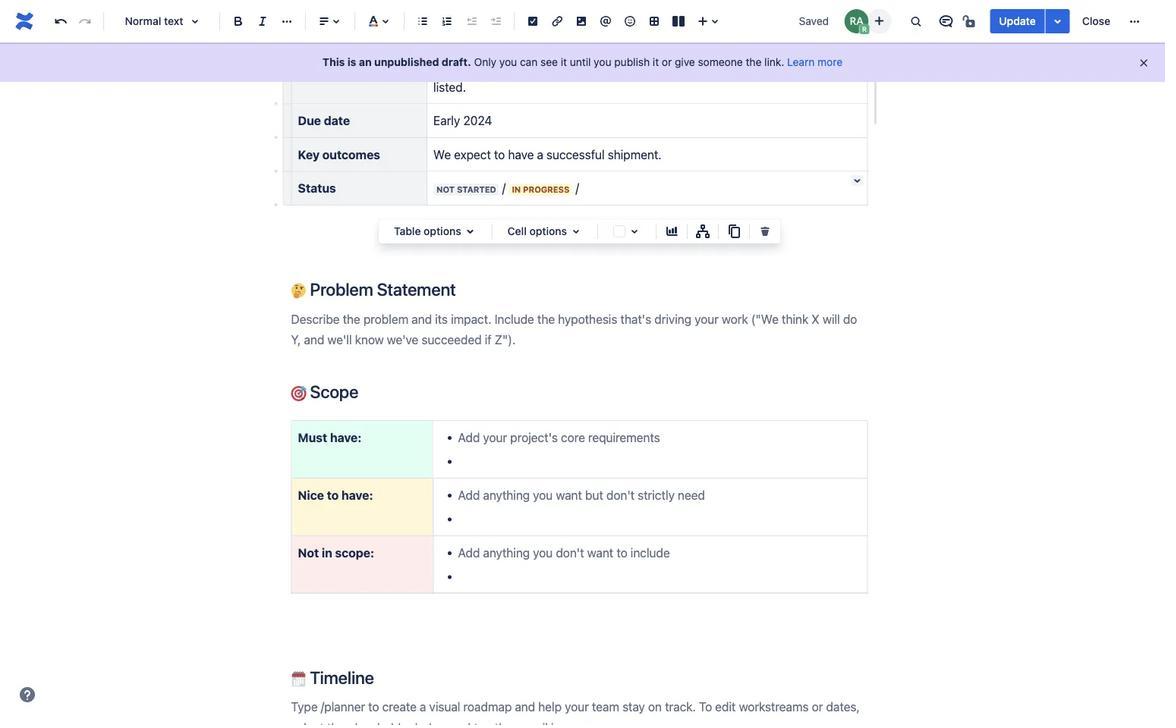 Task type: describe. For each thing, give the bounding box(es) containing it.
remove image
[[756, 222, 775, 241]]

invite to edit image
[[870, 12, 889, 30]]

not started / in progress /
[[437, 181, 582, 195]]

0 vertical spatial have:
[[330, 431, 362, 445]]

align left image
[[315, 12, 333, 30]]

more formatting image
[[278, 12, 296, 30]]

text
[[164, 15, 183, 27]]

update
[[1000, 15, 1036, 27]]

not
[[298, 546, 319, 560]]

1 vertical spatial have:
[[342, 488, 373, 503]]

expand dropdown menu image for table options
[[461, 222, 480, 241]]

ruby anderson image
[[845, 9, 869, 33]]

can
[[520, 56, 538, 68]]

scope
[[306, 382, 359, 402]]

have inside make sure to ship the shipments. we have to deliver them to the addresses as listed.
[[637, 59, 663, 73]]

2024
[[463, 114, 492, 128]]

problem
[[310, 279, 373, 299]]

see
[[541, 56, 558, 68]]

2 / from the left
[[576, 181, 579, 195]]

make sure to ship the shipments. we have to deliver them to the addresses as listed.
[[434, 59, 860, 94]]

undo ⌘z image
[[52, 12, 70, 30]]

is
[[348, 56, 357, 68]]

sally
[[434, 25, 459, 40]]

emoji image
[[621, 12, 639, 30]]

update button
[[990, 9, 1045, 33]]

learn
[[788, 56, 815, 68]]

scope:
[[335, 546, 374, 560]]

1 vertical spatial we
[[434, 147, 451, 162]]

must
[[298, 431, 327, 445]]

progress
[[523, 185, 570, 195]]

expand dropdown menu image for cell options
[[567, 222, 585, 241]]

:thinking: image
[[291, 284, 306, 299]]

outdent ⇧tab image
[[462, 12, 481, 30]]

normal
[[125, 15, 161, 27]]

numbered list ⌘⇧7 image
[[438, 12, 456, 30]]

1 you from the left
[[500, 56, 517, 68]]

statement
[[377, 279, 456, 299]]

shipment.
[[608, 147, 662, 162]]

redo ⌘⇧z image
[[76, 12, 94, 30]]

copy image
[[725, 222, 743, 241]]

key
[[298, 147, 320, 162]]

1 / from the left
[[503, 181, 506, 195]]

indent tab image
[[487, 12, 505, 30]]

to left ship
[[493, 59, 504, 73]]

close
[[1083, 15, 1111, 27]]

saved
[[799, 15, 829, 27]]

as
[[844, 59, 857, 73]]

due date
[[298, 114, 350, 128]]

nice to have:
[[298, 488, 373, 503]]

deliver
[[680, 59, 716, 73]]

:dart: image
[[291, 386, 306, 402]]

to right 'expect'
[[494, 147, 505, 162]]

more image
[[1126, 12, 1144, 30]]

dismiss image
[[1138, 57, 1150, 69]]

table
[[394, 225, 421, 238]]

not in scope:
[[298, 546, 374, 560]]

them
[[719, 59, 747, 73]]

key outcomes
[[298, 147, 380, 162]]

0 horizontal spatial in
[[322, 546, 332, 560]]

normal text
[[125, 15, 183, 27]]

options for table options
[[424, 225, 461, 238]]

only
[[474, 56, 497, 68]]

early 2024
[[434, 114, 492, 128]]

0 horizontal spatial the
[[533, 59, 550, 73]]

1 it from the left
[[561, 56, 567, 68]]

an
[[359, 56, 372, 68]]

nice
[[298, 488, 324, 503]]

find and replace image
[[907, 12, 925, 30]]



Task type: locate. For each thing, give the bounding box(es) containing it.
until
[[570, 56, 591, 68]]

:calendar_spiral: image
[[291, 672, 306, 688], [291, 672, 306, 688]]

2 options from the left
[[530, 225, 567, 238]]

/ right started
[[503, 181, 506, 195]]

0 vertical spatial we
[[616, 59, 634, 73]]

no restrictions image
[[962, 12, 980, 30]]

1 horizontal spatial /
[[576, 181, 579, 195]]

:thinking: image
[[291, 284, 306, 299]]

cell
[[508, 225, 527, 238]]

2 horizontal spatial the
[[764, 59, 782, 73]]

mention image
[[597, 12, 615, 30]]

a
[[537, 147, 544, 162]]

must have:
[[298, 431, 362, 445]]

we
[[616, 59, 634, 73], [434, 147, 451, 162]]

it left or
[[653, 56, 659, 68]]

normal text button
[[110, 5, 213, 38]]

someone
[[698, 56, 743, 68]]

cell background image
[[626, 222, 644, 241]]

outcomes
[[322, 147, 380, 162]]

/ right progress on the top left of page
[[576, 181, 579, 195]]

listed.
[[434, 80, 466, 94]]

confluence image
[[12, 9, 36, 33], [12, 9, 36, 33]]

we expect to have a successful shipment.
[[434, 147, 665, 162]]

you right until
[[594, 56, 612, 68]]

table options button
[[385, 222, 486, 241]]

:dart: image
[[291, 386, 306, 402]]

options right table
[[424, 225, 461, 238]]

add image, video, or file image
[[573, 12, 591, 30]]

options
[[424, 225, 461, 238], [530, 225, 567, 238]]

1 expand dropdown menu image from the left
[[461, 222, 480, 241]]

bold ⌘b image
[[229, 12, 248, 30]]

addresses
[[785, 59, 841, 73]]

to
[[493, 59, 504, 73], [666, 59, 677, 73], [750, 59, 761, 73], [494, 147, 505, 162], [327, 488, 339, 503]]

in right not
[[322, 546, 332, 560]]

0 horizontal spatial have
[[508, 147, 534, 162]]

cell options button
[[499, 222, 592, 241]]

the right ship
[[533, 59, 550, 73]]

we inside make sure to ship the shipments. we have to deliver them to the addresses as listed.
[[616, 59, 634, 73]]

1 options from the left
[[424, 225, 461, 238]]

adjust update settings image
[[1049, 12, 1067, 30]]

have left a
[[508, 147, 534, 162]]

draft.
[[442, 56, 471, 68]]

this
[[323, 56, 345, 68]]

0 horizontal spatial we
[[434, 147, 451, 162]]

it
[[561, 56, 567, 68], [653, 56, 659, 68]]

in
[[512, 185, 521, 195], [322, 546, 332, 560]]

action item image
[[524, 12, 542, 30]]

0 horizontal spatial /
[[503, 181, 506, 195]]

1 horizontal spatial we
[[616, 59, 634, 73]]

to left link.
[[750, 59, 761, 73]]

have
[[637, 59, 663, 73], [508, 147, 534, 162]]

started
[[457, 185, 496, 195]]

options for cell options
[[530, 225, 567, 238]]

you left can
[[500, 56, 517, 68]]

manage connected data image
[[694, 222, 712, 241]]

link.
[[765, 56, 785, 68]]

2 you from the left
[[594, 56, 612, 68]]

it right see
[[561, 56, 567, 68]]

0 horizontal spatial expand dropdown menu image
[[461, 222, 480, 241]]

chart image
[[663, 222, 681, 241]]

more
[[818, 56, 843, 68]]

1 horizontal spatial in
[[512, 185, 521, 195]]

to left deliver
[[666, 59, 677, 73]]

link image
[[548, 12, 566, 30]]

/
[[503, 181, 506, 195], [576, 181, 579, 195]]

the left learn
[[764, 59, 782, 73]]

help image
[[18, 686, 36, 705]]

unpublished
[[374, 56, 439, 68]]

2 it from the left
[[653, 56, 659, 68]]

not
[[437, 185, 455, 195]]

0 horizontal spatial you
[[500, 56, 517, 68]]

learn more link
[[788, 56, 843, 68]]

table options
[[394, 225, 461, 238]]

1 horizontal spatial the
[[746, 56, 762, 68]]

have left give
[[637, 59, 663, 73]]

0 horizontal spatial it
[[561, 56, 567, 68]]

you
[[500, 56, 517, 68], [594, 56, 612, 68]]

ship
[[507, 59, 530, 73]]

1 horizontal spatial options
[[530, 225, 567, 238]]

we right shipments.
[[616, 59, 634, 73]]

close button
[[1074, 9, 1120, 33]]

editable content region
[[267, 0, 893, 726]]

expect
[[454, 147, 491, 162]]

layouts image
[[670, 12, 688, 30]]

expand dropdown menu image
[[461, 222, 480, 241], [567, 222, 585, 241]]

in inside not started / in progress /
[[512, 185, 521, 195]]

italic ⌘i image
[[254, 12, 272, 30]]

have: right nice
[[342, 488, 373, 503]]

have: right must
[[330, 431, 362, 445]]

this is an unpublished draft. only you can see it until you publish it or give someone the link. learn more
[[323, 56, 843, 68]]

problem statement
[[306, 279, 456, 299]]

have:
[[330, 431, 362, 445], [342, 488, 373, 503]]

bullet list ⌘⇧8 image
[[414, 12, 432, 30]]

give
[[675, 56, 695, 68]]

0 vertical spatial have
[[637, 59, 663, 73]]

1 vertical spatial in
[[322, 546, 332, 560]]

table image
[[645, 12, 664, 30]]

sure
[[466, 59, 490, 73]]

options right cell
[[530, 225, 567, 238]]

in left progress on the top left of page
[[512, 185, 521, 195]]

make
[[434, 59, 463, 73]]

we left 'expect'
[[434, 147, 451, 162]]

1 vertical spatial have
[[508, 147, 534, 162]]

or
[[662, 56, 672, 68]]

1 horizontal spatial expand dropdown menu image
[[567, 222, 585, 241]]

early
[[434, 114, 460, 128]]

to right nice
[[327, 488, 339, 503]]

shipments.
[[553, 59, 613, 73]]

2 expand dropdown menu image from the left
[[567, 222, 585, 241]]

successful
[[547, 147, 605, 162]]

status
[[298, 181, 336, 195]]

comment icon image
[[937, 12, 956, 30]]

expand dropdown menu image down started
[[461, 222, 480, 241]]

1 horizontal spatial it
[[653, 56, 659, 68]]

due
[[298, 114, 321, 128]]

timeline
[[306, 668, 374, 688]]

1 horizontal spatial have
[[637, 59, 663, 73]]

the left link.
[[746, 56, 762, 68]]

1 horizontal spatial you
[[594, 56, 612, 68]]

cell options
[[508, 225, 567, 238]]

0 horizontal spatial options
[[424, 225, 461, 238]]

0 vertical spatial in
[[512, 185, 521, 195]]

the
[[746, 56, 762, 68], [533, 59, 550, 73], [764, 59, 782, 73]]

objective
[[298, 59, 353, 73]]

expand dropdown menu image down progress on the top left of page
[[567, 222, 585, 241]]

date
[[324, 114, 350, 128]]

publish
[[615, 56, 650, 68]]



Task type: vqa. For each thing, say whether or not it's contained in the screenshot.
the middle the
yes



